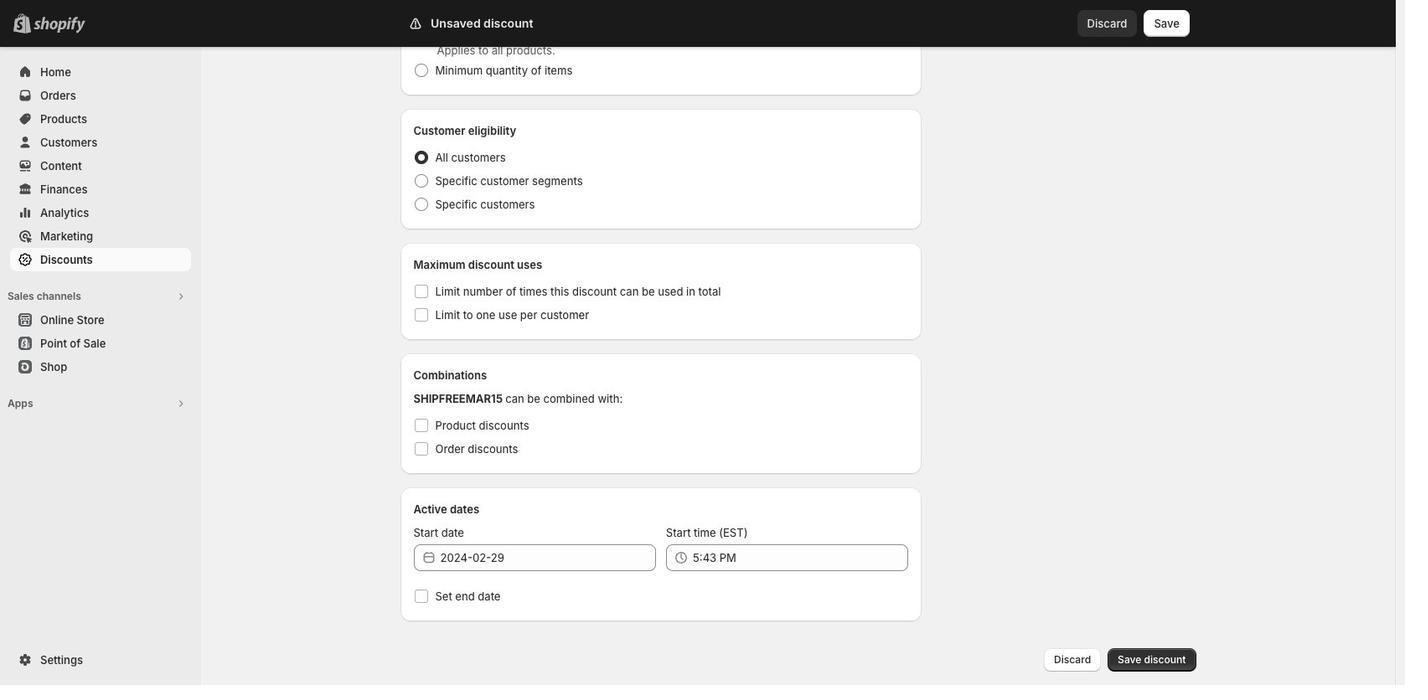 Task type: locate. For each thing, give the bounding box(es) containing it.
YYYY-MM-DD text field
[[441, 545, 656, 572]]

Enter time text field
[[693, 545, 909, 572]]



Task type: vqa. For each thing, say whether or not it's contained in the screenshot.
Edit inside Decimal dialog
no



Task type: describe. For each thing, give the bounding box(es) containing it.
shopify image
[[34, 17, 86, 34]]



